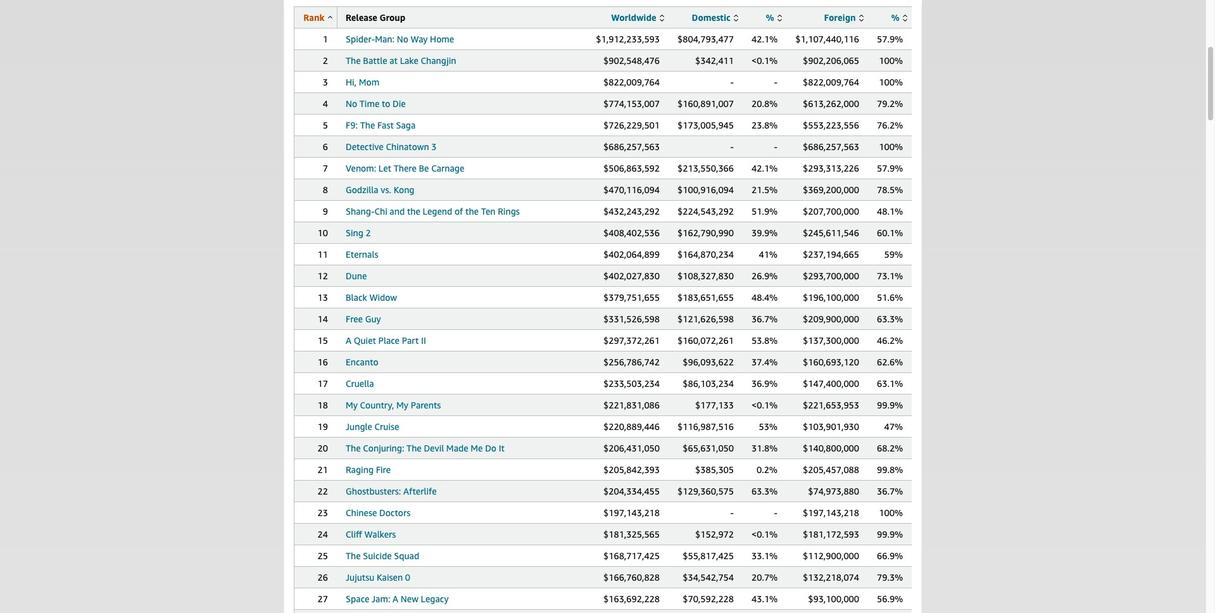 Task type: vqa. For each thing, say whether or not it's contained in the screenshot.
Chi
yes



Task type: locate. For each thing, give the bounding box(es) containing it.
rank link
[[304, 12, 333, 23], [304, 12, 333, 23]]

the right and at the left of the page
[[407, 206, 421, 217]]

$506,863,592
[[604, 163, 660, 174]]

% right foreign link
[[892, 12, 900, 23]]

$197,143,218
[[604, 507, 660, 518], [803, 507, 860, 518]]

no left way
[[397, 34, 408, 44]]

-
[[731, 77, 734, 87], [774, 77, 778, 87], [731, 141, 734, 152], [774, 141, 778, 152], [731, 507, 734, 518], [774, 507, 778, 518]]

country,
[[360, 400, 394, 410]]

$402,064,899
[[604, 249, 660, 260]]

my country, my parents link
[[346, 400, 441, 410]]

release group
[[346, 12, 406, 23]]

2 99.9% from the top
[[877, 529, 903, 540]]

spider-man: no way home
[[346, 34, 454, 44]]

no
[[397, 34, 408, 44], [346, 98, 357, 109]]

conjuring:
[[363, 443, 404, 454]]

0 vertical spatial 42.1%
[[752, 34, 778, 44]]

free
[[346, 314, 363, 324]]

<0.1%
[[752, 55, 778, 66], [752, 400, 778, 410], [752, 529, 778, 540]]

25
[[318, 550, 328, 561]]

rings
[[498, 206, 520, 217]]

0 vertical spatial a
[[346, 335, 352, 346]]

1 vertical spatial a
[[393, 594, 398, 604]]

widow
[[370, 292, 397, 303]]

$197,143,218 down $204,334,455
[[604, 507, 660, 518]]

no left the time
[[346, 98, 357, 109]]

1 vertical spatial 99.9%
[[877, 529, 903, 540]]

15
[[318, 335, 328, 346]]

a left quiet
[[346, 335, 352, 346]]

1 vertical spatial 42.1%
[[752, 163, 778, 174]]

<0.1% down 36.9%
[[752, 400, 778, 410]]

99.9% up '66.9%'
[[877, 529, 903, 540]]

2 $197,143,218 from the left
[[803, 507, 860, 518]]

raging
[[346, 464, 374, 475]]

a left new
[[393, 594, 398, 604]]

1 42.1% from the top
[[752, 34, 778, 44]]

$385,305
[[696, 464, 734, 475]]

chinese doctors link
[[346, 507, 411, 518]]

100% for $822,009,764
[[879, 77, 903, 87]]

0 horizontal spatial % link
[[766, 12, 782, 23]]

2 my from the left
[[397, 400, 409, 410]]

<0.1% up 20.8%
[[752, 55, 778, 66]]

0 horizontal spatial $686,257,563
[[604, 141, 660, 152]]

$470,116,094
[[604, 184, 660, 195]]

a
[[346, 335, 352, 346], [393, 594, 398, 604]]

0 vertical spatial no
[[397, 34, 408, 44]]

a quiet place part ii
[[346, 335, 426, 346]]

0 vertical spatial 36.7%
[[752, 314, 778, 324]]

$256,786,742
[[604, 357, 660, 367]]

$804,793,477
[[678, 34, 734, 44]]

2 $822,009,764 from the left
[[803, 77, 860, 87]]

foreign link
[[824, 12, 864, 23]]

free guy
[[346, 314, 381, 324]]

1 $822,009,764 from the left
[[604, 77, 660, 87]]

ghostbusters: afterlife link
[[346, 486, 437, 497]]

$774,153,007
[[604, 98, 660, 109]]

$112,900,000
[[803, 550, 860, 561]]

legend
[[423, 206, 452, 217]]

0 horizontal spatial $197,143,218
[[604, 507, 660, 518]]

1 horizontal spatial 2
[[366, 227, 371, 238]]

the right f9: at the left of page
[[360, 120, 375, 130]]

36.7% up 53.8%
[[752, 314, 778, 324]]

2 42.1% from the top
[[752, 163, 778, 174]]

2 right sing
[[366, 227, 371, 238]]

42.1% up 21.5%
[[752, 163, 778, 174]]

1 vertical spatial no
[[346, 98, 357, 109]]

1 vertical spatial 3
[[432, 141, 437, 152]]

0 horizontal spatial %
[[766, 12, 774, 23]]

41%
[[759, 249, 778, 260]]

3 100% from the top
[[879, 141, 903, 152]]

my up jungle
[[346, 400, 358, 410]]

eternals link
[[346, 249, 378, 260]]

black widow link
[[346, 292, 397, 303]]

1 % link from the left
[[766, 12, 782, 23]]

made
[[446, 443, 469, 454]]

raging fire link
[[346, 464, 391, 475]]

1 vertical spatial 2
[[366, 227, 371, 238]]

- down 23.8%
[[774, 141, 778, 152]]

1 horizontal spatial % link
[[892, 12, 908, 23]]

4 100% from the top
[[879, 507, 903, 518]]

68.2%
[[877, 443, 903, 454]]

cruella
[[346, 378, 374, 389]]

99.9% for $181,172,593
[[877, 529, 903, 540]]

1 horizontal spatial $822,009,764
[[803, 77, 860, 87]]

$686,257,563 up $293,313,226
[[803, 141, 860, 152]]

$205,457,088
[[803, 464, 860, 475]]

$822,009,764 down the $902,206,065 on the right top of page
[[803, 77, 860, 87]]

1 horizontal spatial a
[[393, 594, 398, 604]]

the for battle
[[346, 55, 361, 66]]

2 100% from the top
[[879, 77, 903, 87]]

0 vertical spatial 57.9%
[[877, 34, 903, 44]]

3 <0.1% from the top
[[752, 529, 778, 540]]

spider-
[[346, 34, 375, 44]]

3 up 4
[[323, 77, 328, 87]]

3 up carnage
[[432, 141, 437, 152]]

$1,107,440,116
[[796, 34, 860, 44]]

57.9% right $1,107,440,116
[[877, 34, 903, 44]]

0 horizontal spatial my
[[346, 400, 358, 410]]

1 horizontal spatial $197,143,218
[[803, 507, 860, 518]]

63.3% down 0.2%
[[752, 486, 778, 497]]

$207,700,000
[[803, 206, 860, 217]]

78.5%
[[877, 184, 903, 195]]

1 the from the left
[[407, 206, 421, 217]]

1 57.9% from the top
[[877, 34, 903, 44]]

2 <0.1% from the top
[[752, 400, 778, 410]]

12
[[318, 270, 328, 281]]

black widow
[[346, 292, 397, 303]]

$902,206,065
[[803, 55, 860, 66]]

the right of
[[466, 206, 479, 217]]

0 horizontal spatial 36.7%
[[752, 314, 778, 324]]

1 <0.1% from the top
[[752, 55, 778, 66]]

black
[[346, 292, 367, 303]]

63.3%
[[877, 314, 903, 324], [752, 486, 778, 497]]

63.3% up 46.2%
[[877, 314, 903, 324]]

100% for $686,257,563
[[879, 141, 903, 152]]

10
[[318, 227, 328, 238]]

$55,817,425
[[683, 550, 734, 561]]

$822,009,764 down $902,548,476
[[604, 77, 660, 87]]

% link right foreign link
[[892, 12, 908, 23]]

the suicide squad link
[[346, 550, 419, 561]]

let
[[379, 163, 391, 174]]

0 vertical spatial <0.1%
[[752, 55, 778, 66]]

the down jungle
[[346, 443, 361, 454]]

<0.1% for $342,411
[[752, 55, 778, 66]]

the up hi,
[[346, 55, 361, 66]]

1 vertical spatial 57.9%
[[877, 163, 903, 174]]

1 99.9% from the top
[[877, 400, 903, 410]]

2 down 1
[[323, 55, 328, 66]]

0 horizontal spatial the
[[407, 206, 421, 217]]

detective
[[346, 141, 384, 152]]

the for conjuring:
[[346, 443, 361, 454]]

1 horizontal spatial my
[[397, 400, 409, 410]]

f9: the fast saga link
[[346, 120, 416, 130]]

36.7% down 99.8%
[[877, 486, 903, 497]]

f9: the fast saga
[[346, 120, 416, 130]]

- up 20.8%
[[774, 77, 778, 87]]

$686,257,563 down $726,229,501
[[604, 141, 660, 152]]

$173,005,945
[[678, 120, 734, 130]]

$164,870,234
[[678, 249, 734, 260]]

$1,912,233,593
[[596, 34, 660, 44]]

0 vertical spatial 2
[[323, 55, 328, 66]]

$408,402,536
[[604, 227, 660, 238]]

1 horizontal spatial %
[[892, 12, 900, 23]]

% link right "domestic" link on the right
[[766, 12, 782, 23]]

die
[[393, 98, 406, 109]]

1 100% from the top
[[879, 55, 903, 66]]

42.1% right $804,793,477
[[752, 34, 778, 44]]

doctors
[[379, 507, 411, 518]]

rank
[[304, 12, 325, 23], [304, 12, 325, 23]]

1 horizontal spatial the
[[466, 206, 479, 217]]

1 horizontal spatial 36.7%
[[877, 486, 903, 497]]

42.1%
[[752, 34, 778, 44], [752, 163, 778, 174]]

$197,143,218 up $181,172,593
[[803, 507, 860, 518]]

venom:
[[346, 163, 376, 174]]

1 vertical spatial <0.1%
[[752, 400, 778, 410]]

there
[[394, 163, 417, 174]]

57.9% for $1,107,440,116
[[877, 34, 903, 44]]

0 horizontal spatial $822,009,764
[[604, 77, 660, 87]]

$205,842,393
[[604, 464, 660, 475]]

eternals
[[346, 249, 378, 260]]

domestic link
[[692, 12, 739, 23]]

57.9% for $293,313,226
[[877, 163, 903, 174]]

<0.1% up 33.1%
[[752, 529, 778, 540]]

7
[[323, 163, 328, 174]]

and
[[390, 206, 405, 217]]

2 vertical spatial <0.1%
[[752, 529, 778, 540]]

$86,103,234
[[683, 378, 734, 389]]

$181,172,593
[[803, 529, 860, 540]]

20
[[318, 443, 328, 454]]

1 vertical spatial 63.3%
[[752, 486, 778, 497]]

43.1%
[[752, 594, 778, 604]]

1 horizontal spatial 63.3%
[[877, 314, 903, 324]]

worldwide link
[[611, 12, 664, 23]]

% right "domestic" link on the right
[[766, 12, 774, 23]]

the for suicide
[[346, 550, 361, 561]]

27
[[318, 594, 328, 604]]

0 horizontal spatial no
[[346, 98, 357, 109]]

99.9% down the 63.1%
[[877, 400, 903, 410]]

76.2%
[[877, 120, 903, 130]]

the down cliff
[[346, 550, 361, 561]]

57.9% up 78.5%
[[877, 163, 903, 174]]

space jam: a new legacy
[[346, 594, 449, 604]]

$177,133
[[696, 400, 734, 410]]

hi, mom link
[[346, 77, 380, 87]]

cliff walkers link
[[346, 529, 396, 540]]

1 % from the left
[[766, 12, 774, 23]]

my left parents
[[397, 400, 409, 410]]

cruella link
[[346, 378, 374, 389]]

0 vertical spatial 3
[[323, 77, 328, 87]]

0 vertical spatial 99.9%
[[877, 400, 903, 410]]

godzilla
[[346, 184, 379, 195]]

%
[[766, 12, 774, 23], [892, 12, 900, 23]]

- up $152,972
[[731, 507, 734, 518]]

2 57.9% from the top
[[877, 163, 903, 174]]

$74,973,880
[[808, 486, 860, 497]]

place
[[379, 335, 400, 346]]

1 horizontal spatial $686,257,563
[[803, 141, 860, 152]]



Task type: describe. For each thing, give the bounding box(es) containing it.
$147,400,000
[[803, 378, 860, 389]]

24
[[318, 529, 328, 540]]

chinese doctors
[[346, 507, 411, 518]]

21.5%
[[752, 184, 778, 195]]

kong
[[394, 184, 415, 195]]

the left devil
[[407, 443, 422, 454]]

51.6%
[[877, 292, 903, 303]]

2 the from the left
[[466, 206, 479, 217]]

<0.1% for $177,133
[[752, 400, 778, 410]]

1 $197,143,218 from the left
[[604, 507, 660, 518]]

$70,592,228
[[683, 594, 734, 604]]

to
[[382, 98, 390, 109]]

chinese
[[346, 507, 377, 518]]

me
[[471, 443, 483, 454]]

46.2%
[[877, 335, 903, 346]]

$93,100,000
[[808, 594, 860, 604]]

79.3%
[[877, 572, 903, 583]]

$116,987,516
[[678, 421, 734, 432]]

0 horizontal spatial 2
[[323, 55, 328, 66]]

do
[[485, 443, 497, 454]]

changjin
[[421, 55, 456, 66]]

26.9%
[[752, 270, 778, 281]]

60.1%
[[877, 227, 903, 238]]

23.8%
[[752, 120, 778, 130]]

0 horizontal spatial a
[[346, 335, 352, 346]]

2 % from the left
[[892, 12, 900, 23]]

- down $342,411
[[731, 77, 734, 87]]

$162,790,990
[[678, 227, 734, 238]]

my country, my parents
[[346, 400, 441, 410]]

26
[[318, 572, 328, 583]]

$221,831,086
[[604, 400, 660, 410]]

dune link
[[346, 270, 367, 281]]

100% for $902,206,065
[[879, 55, 903, 66]]

53.8%
[[752, 335, 778, 346]]

release
[[346, 12, 377, 23]]

time
[[360, 98, 380, 109]]

42.1% for $804,793,477
[[752, 34, 778, 44]]

legacy
[[421, 594, 449, 604]]

$183,651,655
[[678, 292, 734, 303]]

- down 0.2%
[[774, 507, 778, 518]]

guy
[[365, 314, 381, 324]]

1 $686,257,563 from the left
[[604, 141, 660, 152]]

hi,
[[346, 77, 357, 87]]

part
[[402, 335, 419, 346]]

shang-
[[346, 206, 375, 217]]

$103,901,930
[[803, 421, 860, 432]]

detective chinatown 3 link
[[346, 141, 437, 152]]

foreign
[[824, 12, 856, 23]]

2 % link from the left
[[892, 12, 908, 23]]

the battle at lake changjin
[[346, 55, 456, 66]]

suicide
[[363, 550, 392, 561]]

22
[[318, 486, 328, 497]]

0.2%
[[757, 464, 778, 475]]

the conjuring: the devil made me do it
[[346, 443, 505, 454]]

1 my from the left
[[346, 400, 358, 410]]

21
[[318, 464, 328, 475]]

0
[[405, 572, 410, 583]]

2 $686,257,563 from the left
[[803, 141, 860, 152]]

$613,262,000
[[803, 98, 860, 109]]

of
[[455, 206, 463, 217]]

ii
[[421, 335, 426, 346]]

9
[[323, 206, 328, 217]]

$297,372,261
[[604, 335, 660, 346]]

jungle
[[346, 421, 372, 432]]

66.9%
[[877, 550, 903, 561]]

47%
[[885, 421, 903, 432]]

jujutsu kaisen 0
[[346, 572, 410, 583]]

$379,751,655
[[604, 292, 660, 303]]

$152,972
[[696, 529, 734, 540]]

cruise
[[375, 421, 399, 432]]

ghostbusters: afterlife
[[346, 486, 437, 497]]

51.9%
[[752, 206, 778, 217]]

jungle cruise link
[[346, 421, 399, 432]]

42.1% for $213,550,366
[[752, 163, 778, 174]]

5
[[323, 120, 328, 130]]

$96,093,622
[[683, 357, 734, 367]]

48.4%
[[752, 292, 778, 303]]

0 vertical spatial 63.3%
[[877, 314, 903, 324]]

f9:
[[346, 120, 358, 130]]

17
[[318, 378, 328, 389]]

free guy link
[[346, 314, 381, 324]]

shang-chi and the legend of the ten rings
[[346, 206, 520, 217]]

0 horizontal spatial 3
[[323, 77, 328, 87]]

dune
[[346, 270, 367, 281]]

$369,200,000
[[803, 184, 860, 195]]

1 horizontal spatial 3
[[432, 141, 437, 152]]

$209,900,000
[[803, 314, 860, 324]]

20.8%
[[752, 98, 778, 109]]

100% for $197,143,218
[[879, 507, 903, 518]]

1 horizontal spatial no
[[397, 34, 408, 44]]

<0.1% for $152,972
[[752, 529, 778, 540]]

shang-chi and the legend of the ten rings link
[[346, 206, 520, 217]]

99.9% for $221,653,953
[[877, 400, 903, 410]]

63.1%
[[877, 378, 903, 389]]

1 vertical spatial 36.7%
[[877, 486, 903, 497]]

$553,223,556
[[803, 120, 860, 130]]

8
[[323, 184, 328, 195]]

battle
[[363, 55, 387, 66]]

- up $213,550,366
[[731, 141, 734, 152]]

11
[[318, 249, 328, 260]]

venom: let there be carnage
[[346, 163, 465, 174]]

godzilla vs. kong link
[[346, 184, 415, 195]]

0 horizontal spatial 63.3%
[[752, 486, 778, 497]]

squad
[[394, 550, 419, 561]]



